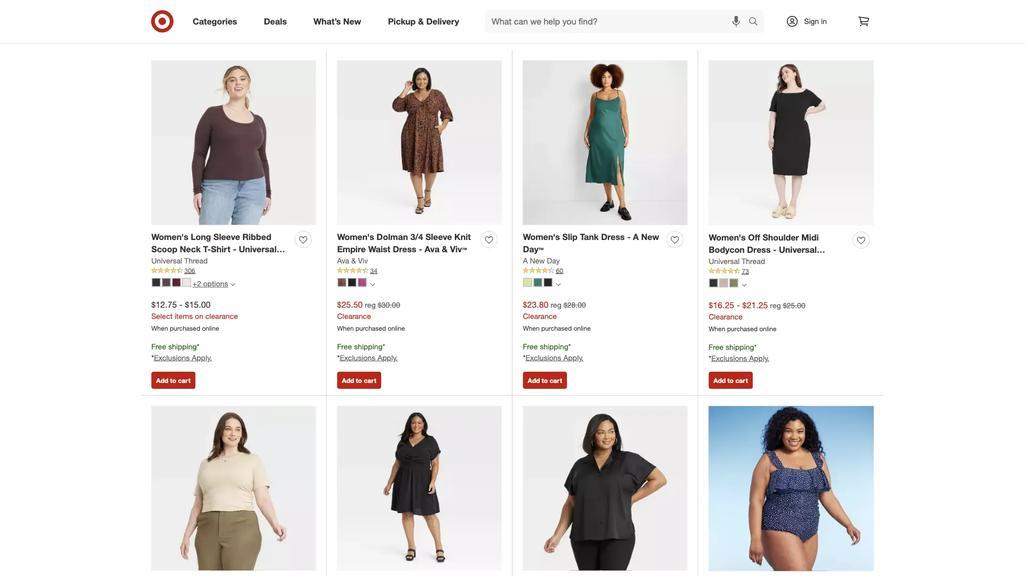 Task type: vqa. For each thing, say whether or not it's contained in the screenshot.


Task type: locate. For each thing, give the bounding box(es) containing it.
thread™ inside women's long sleeve ribbed scoop neck t-shirt - universal thread™
[[151, 256, 185, 267]]

1 horizontal spatial sleeve
[[426, 232, 452, 242]]

thread up 73
[[742, 257, 765, 266]]

clearance down the $16.25
[[709, 312, 743, 322]]

free down $23.80 reg $28.00 clearance when purchased online
[[523, 342, 538, 351]]

thread
[[184, 256, 208, 266], [742, 257, 765, 266]]

dress right "tank"
[[601, 232, 625, 242]]

pickup
[[388, 16, 416, 26]]

t-
[[203, 244, 211, 255]]

to for $16.25
[[728, 377, 734, 385]]

thread up 306
[[184, 256, 208, 266]]

women's long sleeve ribbed scoop neck t-shirt - universal thread™
[[151, 232, 277, 267]]

2 add from the left
[[342, 377, 354, 385]]

all colors image right green 'icon'
[[742, 283, 747, 288]]

add to cart button
[[151, 372, 195, 389], [337, 372, 381, 389], [523, 372, 567, 389], [709, 372, 753, 389]]

- inside women's slip tank dress - a new day™
[[627, 232, 631, 242]]

shirt
[[211, 244, 231, 255]]

add for $16.25
[[714, 377, 726, 385]]

2 sleeve from the left
[[426, 232, 452, 242]]

0 vertical spatial &
[[418, 16, 424, 26]]

all colors element right purple icon
[[370, 281, 375, 287]]

exclusions apply. link down items
[[154, 353, 212, 363]]

3 cart from the left
[[550, 377, 562, 385]]

women's inside women's dolman 3/4 sleeve knit empire waist dress - ava & viv™
[[337, 232, 374, 242]]

0 horizontal spatial universal thread
[[151, 256, 208, 266]]

all colors image for reg
[[556, 282, 561, 287]]

reg inside $23.80 reg $28.00 clearance when purchased online
[[551, 301, 562, 310]]

free for $12.75
[[151, 342, 166, 351]]

add
[[156, 377, 168, 385], [342, 377, 354, 385], [528, 377, 540, 385], [714, 377, 726, 385]]

black image left green 'icon'
[[709, 279, 718, 288]]

1 horizontal spatial brown image
[[720, 279, 728, 288]]

$12.75 - $15.00 select items on clearance when purchased online
[[151, 300, 238, 333]]

thread™ down bodycon
[[709, 257, 742, 267]]

- inside $12.75 - $15.00 select items on clearance when purchased online
[[179, 300, 183, 310]]

women's inside women's off shoulder midi bodycon dress - universal thread™
[[709, 233, 746, 243]]

1 sleeve from the left
[[214, 232, 240, 242]]

1 add to cart from the left
[[156, 377, 191, 385]]

what's new
[[314, 16, 361, 26]]

universal thread link
[[151, 256, 208, 266], [709, 256, 765, 267]]

- up items
[[179, 300, 183, 310]]

thread™ down scoop
[[151, 256, 185, 267]]

clearance for $23.80
[[523, 312, 557, 321]]

$25.50 reg $30.00 clearance when purchased online
[[337, 300, 405, 333]]

dress down 3/4
[[393, 244, 417, 255]]

women's short sleeve twist-front v-neck woven sundress dress - ava & viv™ image
[[337, 407, 502, 571], [337, 407, 502, 571]]

2 horizontal spatial black image
[[709, 279, 718, 288]]

0 horizontal spatial all colors element
[[370, 281, 375, 287]]

dress down the off
[[747, 245, 771, 255]]

& for viv
[[351, 256, 356, 266]]

universal thread link up 306
[[151, 256, 208, 266]]

when inside $16.25 - $21.25 reg $25.00 clearance when purchased online
[[709, 325, 726, 333]]

3 add to cart from the left
[[528, 377, 562, 385]]

women's satin short sleeve button-front shirt - ava & viv™ image
[[523, 407, 688, 571], [523, 407, 688, 571]]

purchased inside $25.50 reg $30.00 clearance when purchased online
[[356, 325, 386, 333]]

deals
[[264, 16, 287, 26]]

free down the $16.25
[[709, 343, 724, 352]]

1 add from the left
[[156, 377, 168, 385]]

women's up bodycon
[[709, 233, 746, 243]]

apply.
[[192, 353, 212, 363], [378, 353, 398, 363], [564, 353, 584, 363], [749, 354, 769, 363]]

women's long sleeve ribbed scoop neck t-shirt - universal thread™ image
[[151, 61, 316, 225], [151, 61, 316, 225]]

a down day™
[[523, 256, 528, 266]]

women's inside women's long sleeve ribbed scoop neck t-shirt - universal thread™
[[151, 232, 188, 242]]

sleeve up the shirt
[[214, 232, 240, 242]]

0 horizontal spatial sleeve
[[214, 232, 240, 242]]

select
[[151, 312, 173, 321]]

items
[[175, 312, 193, 321]]

3 to from the left
[[542, 377, 548, 385]]

universal down scoop
[[151, 256, 182, 266]]

exclusions apply. link down $23.80 reg $28.00 clearance when purchased online
[[526, 353, 584, 363]]

brown image for $12.75
[[162, 278, 171, 287]]

burgundy image
[[172, 278, 181, 287]]

exclusions down $16.25 - $21.25 reg $25.00 clearance when purchased online
[[712, 354, 747, 363]]

to for $23.80
[[542, 377, 548, 385]]

1 horizontal spatial clearance
[[523, 312, 557, 321]]

women's polka dot ruffle shoulder one piece swimsuit - kona sol™ navy blue image
[[709, 407, 874, 572], [709, 407, 874, 572]]

purchased down items
[[170, 325, 200, 333]]

0 vertical spatial a
[[633, 232, 639, 242]]

all colors element down 60
[[556, 281, 561, 287]]

women's up scoop
[[151, 232, 188, 242]]

add for $25.50
[[342, 377, 354, 385]]

add to cart
[[156, 377, 191, 385], [342, 377, 376, 385], [528, 377, 562, 385], [714, 377, 748, 385]]

black image right teal green icon
[[544, 278, 552, 287]]

women's up empire
[[337, 232, 374, 242]]

- down 3/4
[[419, 244, 422, 255]]

4 cart from the left
[[736, 377, 748, 385]]

1 horizontal spatial all colors element
[[556, 281, 561, 287]]

clearance down the $23.80
[[523, 312, 557, 321]]

women's
[[151, 232, 188, 242], [337, 232, 374, 242], [523, 232, 560, 242], [709, 233, 746, 243]]

exclusions apply. link down $25.50 reg $30.00 clearance when purchased online
[[340, 353, 398, 363]]

- right the shirt
[[233, 244, 236, 255]]

1 add to cart button from the left
[[151, 372, 195, 389]]

0 horizontal spatial thread
[[184, 256, 208, 266]]

1 horizontal spatial thread
[[742, 257, 765, 266]]

1 horizontal spatial thread™
[[709, 257, 742, 267]]

exclusions down $23.80 reg $28.00 clearance when purchased online
[[526, 353, 561, 363]]

cart for $28.00
[[550, 377, 562, 385]]

free for $25.50
[[337, 342, 352, 351]]

4 add to cart from the left
[[714, 377, 748, 385]]

online
[[202, 325, 219, 333], [388, 325, 405, 333], [574, 325, 591, 333], [760, 325, 777, 333]]

universal down ribbed on the top left of page
[[239, 244, 277, 255]]

women's inside women's slip tank dress - a new day™
[[523, 232, 560, 242]]

empire
[[337, 244, 366, 255]]

free shipping * * exclusions apply. down items
[[151, 342, 212, 363]]

clearance
[[206, 312, 238, 321]]

brown image for $16.25
[[720, 279, 728, 288]]

free shipping * * exclusions apply. down $16.25 - $21.25 reg $25.00 clearance when purchased online
[[709, 343, 769, 363]]

&
[[418, 16, 424, 26], [442, 244, 448, 255], [351, 256, 356, 266]]

1 vertical spatial ava
[[337, 256, 349, 266]]

add to cart for $12.75
[[156, 377, 191, 385]]

1 horizontal spatial ava
[[425, 244, 440, 255]]

black image
[[152, 278, 160, 287]]

apply. down on
[[192, 353, 212, 363]]

when down 'select'
[[151, 325, 168, 333]]

shipping
[[168, 342, 197, 351], [354, 342, 383, 351], [540, 342, 569, 351], [726, 343, 754, 352]]

ribbed
[[242, 232, 271, 242]]

a
[[633, 232, 639, 242], [523, 256, 528, 266]]

search
[[744, 17, 770, 28]]

thread for dress
[[742, 257, 765, 266]]

1 horizontal spatial new
[[530, 256, 545, 266]]

2 horizontal spatial &
[[442, 244, 448, 255]]

- right the $16.25
[[737, 300, 740, 311]]

$30.00
[[378, 301, 400, 310]]

women's slip tank dress - a new day™ image
[[523, 61, 688, 225], [523, 61, 688, 225]]

add to cart button for $23.80
[[523, 372, 567, 389]]

1 horizontal spatial universal thread
[[709, 257, 765, 266]]

online inside $12.75 - $15.00 select items on clearance when purchased online
[[202, 325, 219, 333]]

online down $30.00
[[388, 325, 405, 333]]

add to cart button for $25.50
[[337, 372, 381, 389]]

clearance inside $23.80 reg $28.00 clearance when purchased online
[[523, 312, 557, 321]]

add to cart for $16.25
[[714, 377, 748, 385]]

all colors image down 60
[[556, 282, 561, 287]]

$23.80 reg $28.00 clearance when purchased online
[[523, 300, 591, 333]]

women's slip tank dress - a new day™ link
[[523, 231, 662, 256]]

a up 60 link
[[633, 232, 639, 242]]

bodycon
[[709, 245, 745, 255]]

+2 options button
[[147, 275, 240, 293]]

0 vertical spatial new
[[343, 16, 361, 26]]

when down the '$25.50' at the bottom of page
[[337, 325, 354, 333]]

viv
[[358, 256, 368, 266]]

reg left the $28.00
[[551, 301, 562, 310]]

0 horizontal spatial new
[[343, 16, 361, 26]]

2 horizontal spatial clearance
[[709, 312, 743, 322]]

1 vertical spatial &
[[442, 244, 448, 255]]

free
[[151, 342, 166, 351], [337, 342, 352, 351], [523, 342, 538, 351], [709, 343, 724, 352]]

reg left $30.00
[[365, 301, 376, 310]]

day
[[547, 256, 560, 266]]

heather beige image
[[182, 278, 191, 287]]

shipping down items
[[168, 342, 197, 351]]

- down shoulder
[[773, 245, 777, 255]]

- right "tank"
[[627, 232, 631, 242]]

online down the $28.00
[[574, 325, 591, 333]]

reg inside $25.50 reg $30.00 clearance when purchased online
[[365, 301, 376, 310]]

exclusions down 'select'
[[154, 353, 190, 363]]

sleeve right 3/4
[[426, 232, 452, 242]]

knit
[[455, 232, 471, 242]]

4 add to cart button from the left
[[709, 372, 753, 389]]

reg
[[365, 301, 376, 310], [551, 301, 562, 310], [770, 301, 781, 310]]

2 horizontal spatial new
[[641, 232, 659, 242]]

1 vertical spatial new
[[641, 232, 659, 242]]

all colors image
[[556, 282, 561, 287], [742, 283, 747, 288]]

- inside women's off shoulder midi bodycon dress - universal thread™
[[773, 245, 777, 255]]

free down $25.50 reg $30.00 clearance when purchased online
[[337, 342, 352, 351]]

online inside $23.80 reg $28.00 clearance when purchased online
[[574, 325, 591, 333]]

- inside $16.25 - $21.25 reg $25.00 clearance when purchased online
[[737, 300, 740, 311]]

when inside $25.50 reg $30.00 clearance when purchased online
[[337, 325, 354, 333]]

shipping down $25.50 reg $30.00 clearance when purchased online
[[354, 342, 383, 351]]

0 horizontal spatial ava
[[337, 256, 349, 266]]

when
[[151, 325, 168, 333], [337, 325, 354, 333], [523, 325, 540, 333], [709, 325, 726, 333]]

black image right brown houndstooth image
[[348, 278, 356, 287]]

& left viv
[[351, 256, 356, 266]]

clearance inside $25.50 reg $30.00 clearance when purchased online
[[337, 312, 371, 321]]

$15.00
[[185, 300, 211, 310]]

women's dolman 3/4 sleeve knit empire waist dress - ava & viv™ image
[[337, 61, 502, 225], [337, 61, 502, 225]]

purchased down $30.00
[[356, 325, 386, 333]]

sleeve
[[214, 232, 240, 242], [426, 232, 452, 242]]

cart for $30.00
[[364, 377, 376, 385]]

reg left "$25.00"
[[770, 301, 781, 310]]

2 horizontal spatial reg
[[770, 301, 781, 310]]

1 horizontal spatial all colors image
[[742, 283, 747, 288]]

purchased down $21.25
[[727, 325, 758, 333]]

a new day
[[523, 256, 560, 266]]

apply. down $23.80 reg $28.00 clearance when purchased online
[[564, 353, 584, 363]]

1 horizontal spatial universal thread link
[[709, 256, 765, 267]]

1 vertical spatial a
[[523, 256, 528, 266]]

categories
[[193, 16, 237, 26]]

0 horizontal spatial dress
[[393, 244, 417, 255]]

0 horizontal spatial universal thread link
[[151, 256, 208, 266]]

off
[[748, 233, 760, 243]]

clearance
[[337, 312, 371, 321], [523, 312, 557, 321], [709, 312, 743, 322]]

34 link
[[337, 266, 502, 276]]

women's up day™
[[523, 232, 560, 242]]

universal thread up 306
[[151, 256, 208, 266]]

0 horizontal spatial all colors image
[[556, 282, 561, 287]]

clearance down the '$25.50' at the bottom of page
[[337, 312, 371, 321]]

0 horizontal spatial a
[[523, 256, 528, 266]]

& left viv™
[[442, 244, 448, 255]]

all colors + 2 more colors element
[[230, 281, 235, 287]]

2 add to cart from the left
[[342, 377, 376, 385]]

shipping for $12.75
[[168, 342, 197, 351]]

1 horizontal spatial &
[[418, 16, 424, 26]]

brown image left green 'icon'
[[720, 279, 728, 288]]

*
[[197, 342, 199, 351], [383, 342, 385, 351], [569, 342, 571, 351], [754, 343, 757, 352], [151, 353, 154, 363], [337, 353, 340, 363], [523, 353, 526, 363], [709, 354, 712, 363]]

1 horizontal spatial reg
[[551, 301, 562, 310]]

2 cart from the left
[[364, 377, 376, 385]]

universal down midi
[[779, 245, 817, 255]]

1 horizontal spatial a
[[633, 232, 639, 242]]

free shipping * * exclusions apply.
[[151, 342, 212, 363], [337, 342, 398, 363], [523, 342, 584, 363], [709, 343, 769, 363]]

all colors image for -
[[742, 283, 747, 288]]

$25.00
[[783, 301, 806, 310]]

exclusions apply. link for $25.50
[[340, 353, 398, 363]]

sleeve inside women's long sleeve ribbed scoop neck t-shirt - universal thread™
[[214, 232, 240, 242]]

women's slip tank dress - a new day™
[[523, 232, 659, 255]]

exclusions
[[154, 353, 190, 363], [340, 353, 376, 363], [526, 353, 561, 363], [712, 354, 747, 363]]

0 horizontal spatial &
[[351, 256, 356, 266]]

$25.50
[[337, 300, 363, 310]]

$16.25 - $21.25 reg $25.00 clearance when purchased online
[[709, 300, 806, 333]]

online down clearance
[[202, 325, 219, 333]]

women's elbow sleeve slim fit crew neck t-shirt - a new day™ image
[[151, 407, 316, 571], [151, 407, 316, 571]]

a inside women's slip tank dress - a new day™
[[633, 232, 639, 242]]

& right pickup
[[418, 16, 424, 26]]

2 vertical spatial &
[[351, 256, 356, 266]]

& for delivery
[[418, 16, 424, 26]]

shipping for $16.25
[[726, 343, 754, 352]]

purchased down the $28.00
[[542, 325, 572, 333]]

free shipping * * exclusions apply. down $25.50 reg $30.00 clearance when purchased online
[[337, 342, 398, 363]]

online down $21.25
[[760, 325, 777, 333]]

ava inside women's dolman 3/4 sleeve knit empire waist dress - ava & viv™
[[425, 244, 440, 255]]

exclusions apply. link
[[154, 353, 212, 363], [340, 353, 398, 363], [526, 353, 584, 363], [712, 354, 769, 363]]

universal thread up 73
[[709, 257, 765, 266]]

slip
[[563, 232, 578, 242]]

women's off shoulder midi bodycon dress - universal thread™ image
[[709, 61, 874, 226], [709, 61, 874, 226]]

1 cart from the left
[[178, 377, 191, 385]]

0 horizontal spatial clearance
[[337, 312, 371, 321]]

when down the $16.25
[[709, 325, 726, 333]]

exclusions down $25.50 reg $30.00 clearance when purchased online
[[340, 353, 376, 363]]

universal inside women's long sleeve ribbed scoop neck t-shirt - universal thread™
[[239, 244, 277, 255]]

2 horizontal spatial all colors element
[[742, 281, 747, 288]]

when inside $23.80 reg $28.00 clearance when purchased online
[[523, 325, 540, 333]]

free shipping * * exclusions apply. down $23.80 reg $28.00 clearance when purchased online
[[523, 342, 584, 363]]

cart
[[178, 377, 191, 385], [364, 377, 376, 385], [550, 377, 562, 385], [736, 377, 748, 385]]

shipping down $23.80 reg $28.00 clearance when purchased online
[[540, 342, 569, 351]]

2 add to cart button from the left
[[337, 372, 381, 389]]

new
[[343, 16, 361, 26], [641, 232, 659, 242], [530, 256, 545, 266]]

exclusions for $16.25
[[712, 354, 747, 363]]

3 add from the left
[[528, 377, 540, 385]]

3 add to cart button from the left
[[523, 372, 567, 389]]

1 to from the left
[[170, 377, 176, 385]]

teal green image
[[534, 278, 542, 287]]

2 vertical spatial new
[[530, 256, 545, 266]]

shipping down $16.25 - $21.25 reg $25.00 clearance when purchased online
[[726, 343, 754, 352]]

apply. down $25.50 reg $30.00 clearance when purchased online
[[378, 353, 398, 363]]

0 vertical spatial ava
[[425, 244, 440, 255]]

women's dolman 3/4 sleeve knit empire waist dress - ava & viv™ link
[[337, 231, 477, 256]]

0 horizontal spatial brown image
[[162, 278, 171, 287]]

black image
[[348, 278, 356, 287], [544, 278, 552, 287], [709, 279, 718, 288]]

reg for $25.50
[[365, 301, 376, 310]]

purchased inside $12.75 - $15.00 select items on clearance when purchased online
[[170, 325, 200, 333]]

ava up 34 link at the top left of the page
[[425, 244, 440, 255]]

2 to from the left
[[356, 377, 362, 385]]

apply. for $15.00
[[192, 353, 212, 363]]

-
[[627, 232, 631, 242], [233, 244, 236, 255], [419, 244, 422, 255], [773, 245, 777, 255], [179, 300, 183, 310], [737, 300, 740, 311]]

to
[[170, 377, 176, 385], [356, 377, 362, 385], [542, 377, 548, 385], [728, 377, 734, 385]]

new inside women's slip tank dress - a new day™
[[641, 232, 659, 242]]

free for $23.80
[[523, 342, 538, 351]]

apply. down $16.25 - $21.25 reg $25.00 clearance when purchased online
[[749, 354, 769, 363]]

brown image right black icon
[[162, 278, 171, 287]]

3/4
[[411, 232, 423, 242]]

0 horizontal spatial thread™
[[151, 256, 185, 267]]

brown image
[[162, 278, 171, 287], [720, 279, 728, 288]]

free down 'select'
[[151, 342, 166, 351]]

universal thread link up 73
[[709, 256, 765, 267]]

1 horizontal spatial dress
[[601, 232, 625, 242]]

73
[[742, 267, 749, 275]]

4 to from the left
[[728, 377, 734, 385]]

thread for neck
[[184, 256, 208, 266]]

all colors element
[[370, 281, 375, 287], [556, 281, 561, 287], [742, 281, 747, 288]]

universal down bodycon
[[709, 257, 740, 266]]

ava down empire
[[337, 256, 349, 266]]

ava
[[425, 244, 440, 255], [337, 256, 349, 266]]

when down the $23.80
[[523, 325, 540, 333]]

0 horizontal spatial reg
[[365, 301, 376, 310]]

exclusions for $23.80
[[526, 353, 561, 363]]

all colors element right green 'icon'
[[742, 281, 747, 288]]

exclusions apply. link down $16.25 - $21.25 reg $25.00 clearance when purchased online
[[712, 354, 769, 363]]

2 horizontal spatial dress
[[747, 245, 771, 255]]

4 add from the left
[[714, 377, 726, 385]]



Task type: describe. For each thing, give the bounding box(es) containing it.
online inside $25.50 reg $30.00 clearance when purchased online
[[388, 325, 405, 333]]

universal thread link for bodycon
[[709, 256, 765, 267]]

exclusions apply. link for $12.75
[[154, 353, 212, 363]]

all colors element for $28.00
[[556, 281, 561, 287]]

1 horizontal spatial black image
[[544, 278, 552, 287]]

free shipping * * exclusions apply. for $23.80
[[523, 342, 584, 363]]

purchased inside $16.25 - $21.25 reg $25.00 clearance when purchased online
[[727, 325, 758, 333]]

sleeve inside women's dolman 3/4 sleeve knit empire waist dress - ava & viv™
[[426, 232, 452, 242]]

search button
[[744, 10, 770, 35]]

scoop
[[151, 244, 178, 255]]

dress inside women's dolman 3/4 sleeve knit empire waist dress - ava & viv™
[[393, 244, 417, 255]]

new for a new day
[[530, 256, 545, 266]]

add to cart for $23.80
[[528, 377, 562, 385]]

universal thread link for scoop
[[151, 256, 208, 266]]

apply. for $21.25
[[749, 354, 769, 363]]

cart for $15.00
[[178, 377, 191, 385]]

exclusions apply. link for $23.80
[[526, 353, 584, 363]]

what's new link
[[305, 10, 375, 33]]

new for what's new
[[343, 16, 361, 26]]

exclusions apply. link for $16.25
[[712, 354, 769, 363]]

60
[[556, 267, 563, 275]]

$28.00
[[564, 301, 586, 310]]

add to cart button for $12.75
[[151, 372, 195, 389]]

neck
[[180, 244, 201, 255]]

ava & viv
[[337, 256, 368, 266]]

dress inside women's off shoulder midi bodycon dress - universal thread™
[[747, 245, 771, 255]]

women's for women's dolman 3/4 sleeve knit empire waist dress - ava & viv™
[[337, 232, 374, 242]]

0 horizontal spatial black image
[[348, 278, 356, 287]]

to for $25.50
[[356, 377, 362, 385]]

apply. for $30.00
[[378, 353, 398, 363]]

viv™
[[450, 244, 467, 255]]

306 link
[[151, 266, 316, 276]]

thread™ inside women's off shoulder midi bodycon dress - universal thread™
[[709, 257, 742, 267]]

women's off shoulder midi bodycon dress - universal thread™
[[709, 233, 819, 267]]

shoulder
[[763, 233, 799, 243]]

women's for women's off shoulder midi bodycon dress - universal thread™
[[709, 233, 746, 243]]

all colors element for $30.00
[[370, 281, 375, 287]]

reg for $23.80
[[551, 301, 562, 310]]

sign in link
[[777, 10, 844, 33]]

women's for women's long sleeve ribbed scoop neck t-shirt - universal thread™
[[151, 232, 188, 242]]

universal thread for scoop
[[151, 256, 208, 266]]

women's dolman 3/4 sleeve knit empire waist dress - ava & viv™
[[337, 232, 471, 255]]

add for $12.75
[[156, 377, 168, 385]]

pickup & delivery link
[[379, 10, 473, 33]]

free shipping * * exclusions apply. for $16.25
[[709, 343, 769, 363]]

categories link
[[184, 10, 251, 33]]

shipping for $23.80
[[540, 342, 569, 351]]

clearance inside $16.25 - $21.25 reg $25.00 clearance when purchased online
[[709, 312, 743, 322]]

to for $12.75
[[170, 377, 176, 385]]

+2
[[193, 279, 201, 289]]

$12.75
[[151, 300, 177, 310]]

all colors element for $21.25
[[742, 281, 747, 288]]

what's
[[314, 16, 341, 26]]

60 link
[[523, 266, 688, 276]]

purple image
[[358, 278, 367, 287]]

free for $16.25
[[709, 343, 724, 352]]

delivery
[[426, 16, 459, 26]]

advertisement region
[[141, 0, 884, 33]]

apply. for $28.00
[[564, 353, 584, 363]]

free shipping * * exclusions apply. for $12.75
[[151, 342, 212, 363]]

on
[[195, 312, 203, 321]]

sign in
[[804, 17, 827, 26]]

+2 options
[[193, 279, 228, 289]]

& inside women's dolman 3/4 sleeve knit empire waist dress - ava & viv™
[[442, 244, 448, 255]]

universal inside women's off shoulder midi bodycon dress - universal thread™
[[779, 245, 817, 255]]

reg inside $16.25 - $21.25 reg $25.00 clearance when purchased online
[[770, 301, 781, 310]]

in
[[821, 17, 827, 26]]

$23.80
[[523, 300, 549, 310]]

women's for women's slip tank dress - a new day™
[[523, 232, 560, 242]]

options
[[203, 279, 228, 289]]

tank
[[580, 232, 599, 242]]

add for $23.80
[[528, 377, 540, 385]]

cart for $21.25
[[736, 377, 748, 385]]

306
[[185, 267, 195, 275]]

a new day link
[[523, 256, 560, 266]]

waist
[[368, 244, 391, 255]]

add to cart button for $16.25
[[709, 372, 753, 389]]

women's long sleeve ribbed scoop neck t-shirt - universal thread™ link
[[151, 231, 291, 267]]

- inside women's dolman 3/4 sleeve knit empire waist dress - ava & viv™
[[419, 244, 422, 255]]

ava & viv link
[[337, 256, 368, 266]]

$21.25
[[743, 300, 768, 311]]

midi
[[802, 233, 819, 243]]

when inside $12.75 - $15.00 select items on clearance when purchased online
[[151, 325, 168, 333]]

dolman
[[377, 232, 408, 242]]

women's off shoulder midi bodycon dress - universal thread™ link
[[709, 232, 849, 267]]

online inside $16.25 - $21.25 reg $25.00 clearance when purchased online
[[760, 325, 777, 333]]

73 link
[[709, 267, 874, 276]]

34
[[370, 267, 377, 275]]

- inside women's long sleeve ribbed scoop neck t-shirt - universal thread™
[[233, 244, 236, 255]]

universal thread for bodycon
[[709, 257, 765, 266]]

dress inside women's slip tank dress - a new day™
[[601, 232, 625, 242]]

all colors + 2 more colors image
[[230, 282, 235, 287]]

free shipping * * exclusions apply. for $25.50
[[337, 342, 398, 363]]

brown houndstooth image
[[338, 278, 346, 287]]

add to cart for $25.50
[[342, 377, 376, 385]]

shipping for $25.50
[[354, 342, 383, 351]]

deals link
[[255, 10, 300, 33]]

exclusions for $12.75
[[154, 353, 190, 363]]

green image
[[730, 279, 738, 288]]

$16.25
[[709, 300, 735, 311]]

sign
[[804, 17, 819, 26]]

day™
[[523, 244, 544, 255]]

purchased inside $23.80 reg $28.00 clearance when purchased online
[[542, 325, 572, 333]]

long
[[191, 232, 211, 242]]

light green image
[[524, 278, 532, 287]]

all colors image
[[370, 282, 375, 287]]

pickup & delivery
[[388, 16, 459, 26]]

clearance for $25.50
[[337, 312, 371, 321]]

What can we help you find? suggestions appear below search field
[[485, 10, 751, 33]]

exclusions for $25.50
[[340, 353, 376, 363]]



